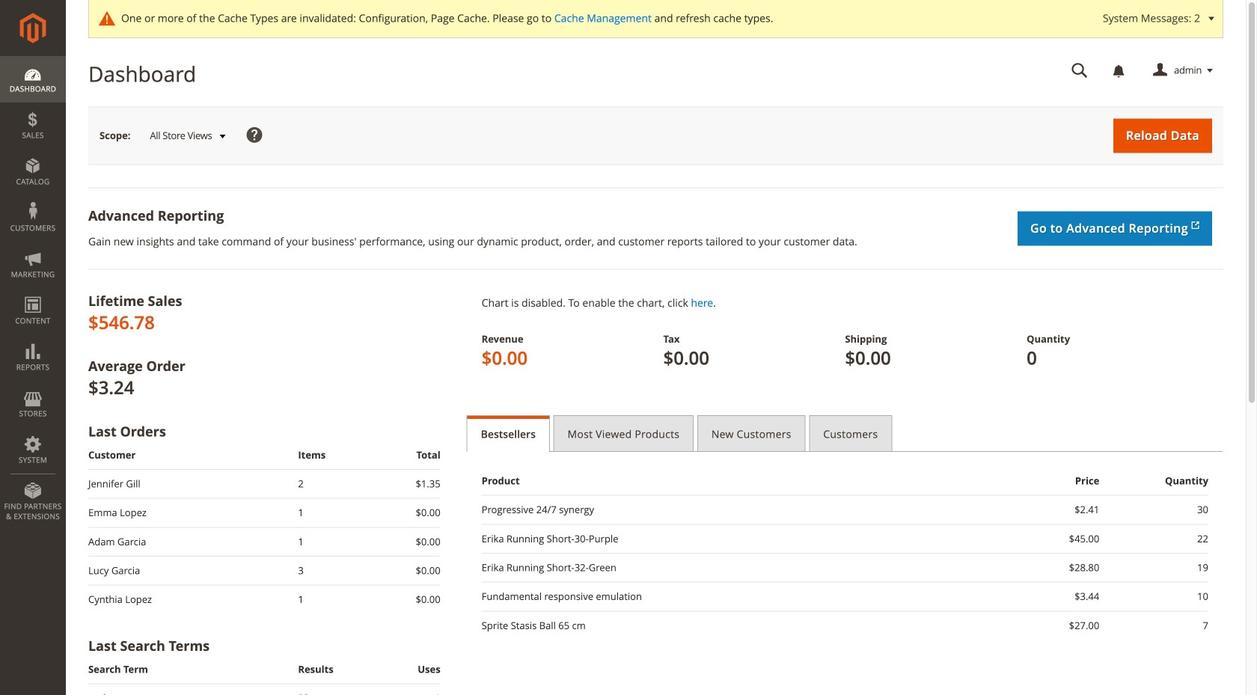 Task type: describe. For each thing, give the bounding box(es) containing it.
magento admin panel image
[[20, 13, 46, 43]]



Task type: vqa. For each thing, say whether or not it's contained in the screenshot.
right To text field
no



Task type: locate. For each thing, give the bounding box(es) containing it.
None text field
[[1061, 58, 1098, 84]]

tab list
[[467, 415, 1223, 452]]

menu bar
[[0, 56, 66, 529]]



